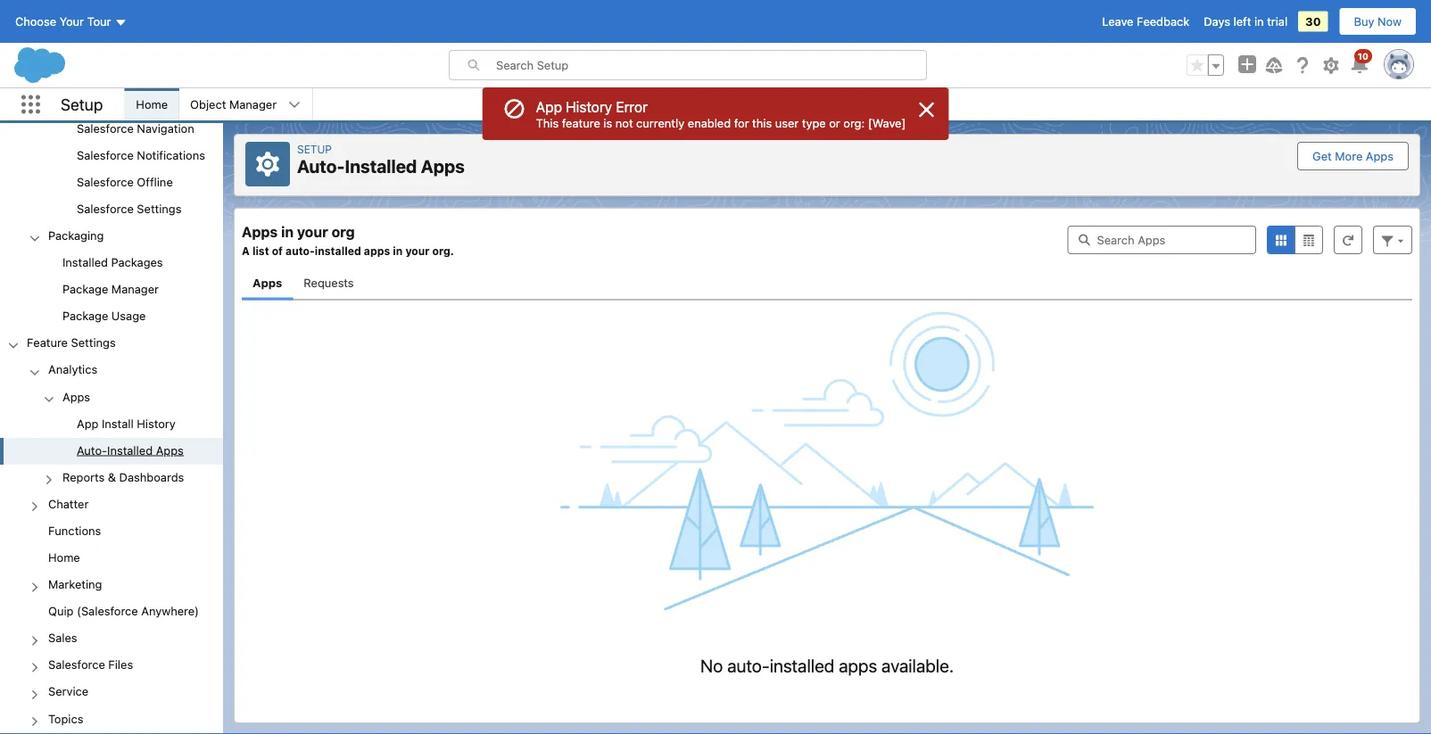 Task type: describe. For each thing, give the bounding box(es) containing it.
package for package usage
[[62, 309, 108, 323]]

history inside apps tree item
[[137, 417, 176, 430]]

feature settings link
[[27, 336, 116, 352]]

offline
[[137, 175, 173, 188]]

choose
[[15, 15, 56, 28]]

salesforce offline
[[77, 175, 173, 188]]

leave feedback link
[[1102, 15, 1190, 28]]

chatter
[[48, 497, 89, 511]]

auto-installed apps link
[[77, 443, 184, 460]]

org.
[[432, 245, 454, 257]]

feature settings
[[27, 336, 116, 350]]

days left in trial
[[1204, 15, 1288, 28]]

10
[[1358, 51, 1369, 61]]

quip (salesforce anywhere)
[[48, 605, 199, 618]]

package usage link
[[62, 309, 146, 325]]

no
[[701, 655, 723, 676]]

installed inside packaging tree item
[[62, 256, 108, 269]]

group containing app install history
[[0, 411, 223, 465]]

settings for salesforce settings
[[137, 202, 182, 215]]

quip
[[48, 605, 74, 618]]

leave feedback
[[1102, 15, 1190, 28]]

salesforce files
[[48, 658, 133, 672]]

usage
[[111, 309, 146, 323]]

feature
[[562, 116, 600, 129]]

sales
[[48, 631, 77, 645]]

setup for setup auto-installed apps
[[297, 143, 332, 155]]

large image
[[916, 99, 937, 120]]

auto-installed apps tree item
[[0, 438, 223, 465]]

salesforce notifications
[[77, 148, 205, 162]]

[wave]
[[868, 116, 906, 129]]

30
[[1306, 15, 1321, 28]]

install
[[102, 417, 134, 430]]

settings for feature settings
[[71, 336, 116, 350]]

app for install
[[77, 417, 99, 430]]

dashboards
[[119, 470, 184, 484]]

leave
[[1102, 15, 1134, 28]]

app install history
[[77, 417, 176, 430]]

apps down analytics link
[[62, 390, 90, 403]]

requests
[[304, 276, 354, 289]]

functions
[[48, 524, 101, 537]]

salesforce for salesforce offline
[[77, 175, 134, 188]]

left
[[1234, 15, 1251, 28]]

1 horizontal spatial auto-
[[727, 655, 770, 676]]

feature
[[27, 336, 68, 350]]

1 horizontal spatial installed
[[770, 655, 835, 676]]

salesforce files link
[[48, 658, 133, 674]]

for
[[734, 116, 749, 129]]

10 button
[[1349, 49, 1373, 76]]

apps inside "button"
[[1366, 149, 1394, 163]]

1 vertical spatial apps link
[[62, 390, 90, 406]]

this
[[752, 116, 772, 129]]

reports & dashboards
[[62, 470, 184, 484]]

salesforce offline link
[[77, 175, 173, 191]]

service link
[[48, 685, 88, 701]]

analytics
[[48, 363, 97, 376]]

a
[[242, 245, 250, 257]]

package usage
[[62, 309, 146, 323]]

notifications
[[137, 148, 205, 162]]

Search Setup text field
[[496, 51, 926, 79]]

list
[[252, 245, 269, 257]]

buy
[[1354, 15, 1375, 28]]

app history error alert dialog
[[482, 87, 949, 140]]

days
[[1204, 15, 1231, 28]]

installed inside "setup auto-installed apps"
[[345, 156, 417, 177]]

tab list containing apps
[[242, 265, 1413, 300]]

navigation
[[137, 121, 194, 135]]

salesforce notifications link
[[77, 148, 205, 164]]

salesforce navigation
[[77, 121, 194, 135]]

packaging link
[[48, 229, 104, 245]]

trial
[[1267, 15, 1288, 28]]

error
[[616, 99, 648, 116]]

&
[[108, 470, 116, 484]]

get more apps button
[[1298, 142, 1409, 170]]

org:
[[844, 116, 865, 129]]

this
[[536, 116, 559, 129]]

manager for package manager
[[111, 282, 159, 296]]

choose your tour
[[15, 15, 111, 28]]

home inside group
[[48, 551, 80, 564]]

topics
[[48, 712, 83, 725]]

setup auto-installed apps
[[297, 143, 465, 177]]

feature settings tree item
[[0, 331, 223, 733]]

salesforce for salesforce settings
[[77, 202, 134, 215]]

quip (salesforce anywhere) link
[[48, 605, 199, 621]]

get
[[1313, 149, 1332, 163]]

feedback
[[1137, 15, 1190, 28]]

salesforce settings link
[[77, 202, 182, 218]]

1 horizontal spatial your
[[406, 245, 430, 257]]

anywhere)
[[141, 605, 199, 618]]

user
[[775, 116, 799, 129]]

salesforce settings
[[77, 202, 182, 215]]

1 horizontal spatial apps
[[839, 655, 877, 676]]

installed packages
[[62, 256, 163, 269]]

org
[[332, 223, 355, 240]]



Task type: vqa. For each thing, say whether or not it's contained in the screenshot.
do
no



Task type: locate. For each thing, give the bounding box(es) containing it.
home down the functions link
[[48, 551, 80, 564]]

installed down app install history link
[[107, 443, 153, 457]]

installed inside apps in your org a list of auto-installed apps in your org.
[[315, 245, 361, 257]]

object
[[190, 98, 226, 111]]

topics link
[[48, 712, 83, 728]]

app inside app history error this feature is not currently enabled for this user type or org: [wave]
[[536, 99, 562, 116]]

2 horizontal spatial in
[[1255, 15, 1264, 28]]

in left org.
[[393, 245, 403, 257]]

1 vertical spatial app
[[77, 417, 99, 430]]

your
[[59, 15, 84, 28]]

currently
[[636, 116, 685, 129]]

0 horizontal spatial app
[[77, 417, 99, 430]]

type
[[802, 116, 826, 129]]

app inside group
[[77, 417, 99, 430]]

manager
[[229, 98, 277, 111], [111, 282, 159, 296]]

home link up "marketing"
[[48, 551, 80, 567]]

1 vertical spatial manager
[[111, 282, 159, 296]]

object manager
[[190, 98, 277, 111]]

setup up salesforce navigation
[[61, 95, 103, 114]]

installed down packaging link
[[62, 256, 108, 269]]

choose your tour button
[[14, 7, 128, 36]]

1 vertical spatial package
[[62, 309, 108, 323]]

0 horizontal spatial manager
[[111, 282, 159, 296]]

setup
[[61, 95, 103, 114], [297, 143, 332, 155]]

0 vertical spatial apps
[[364, 245, 390, 257]]

Search Apps search field
[[1068, 226, 1257, 254]]

0 horizontal spatial home link
[[48, 551, 80, 567]]

buy now
[[1354, 15, 1402, 28]]

is
[[604, 116, 612, 129]]

auto- right of
[[286, 245, 315, 257]]

group containing apps
[[0, 384, 223, 492]]

buy now button
[[1339, 7, 1417, 36]]

1 vertical spatial in
[[281, 223, 294, 240]]

object manager link
[[179, 88, 287, 120]]

0 horizontal spatial history
[[137, 417, 176, 430]]

0 horizontal spatial home
[[48, 551, 80, 564]]

setup inside "setup auto-installed apps"
[[297, 143, 332, 155]]

reports
[[62, 470, 105, 484]]

installed
[[315, 245, 361, 257], [770, 655, 835, 676]]

1 horizontal spatial app
[[536, 99, 562, 116]]

apps left org.
[[364, 245, 390, 257]]

0 horizontal spatial apps link
[[62, 390, 90, 406]]

not
[[616, 116, 633, 129]]

in up of
[[281, 223, 294, 240]]

salesforce inside salesforce notifications link
[[77, 148, 134, 162]]

now
[[1378, 15, 1402, 28]]

setup link
[[297, 143, 332, 155]]

requests link
[[304, 265, 354, 300]]

tab list
[[242, 265, 1413, 300]]

0 horizontal spatial in
[[281, 223, 294, 240]]

setup for setup
[[61, 95, 103, 114]]

settings
[[137, 202, 182, 215], [71, 336, 116, 350]]

auto- down setup link
[[297, 156, 345, 177]]

apps tree item
[[0, 384, 223, 465]]

1 package from the top
[[62, 282, 108, 296]]

auto- inside "setup auto-installed apps"
[[297, 156, 345, 177]]

salesforce
[[77, 121, 134, 135], [77, 148, 134, 162], [77, 175, 134, 188], [77, 202, 134, 215], [48, 658, 105, 672]]

0 vertical spatial app
[[536, 99, 562, 116]]

auto-
[[297, 156, 345, 177], [77, 443, 107, 457]]

history
[[566, 99, 612, 116], [137, 417, 176, 430]]

apps inside apps in your org a list of auto-installed apps in your org.
[[364, 245, 390, 257]]

package
[[62, 282, 108, 296], [62, 309, 108, 323]]

0 vertical spatial installed
[[345, 156, 417, 177]]

settings down offline at left
[[137, 202, 182, 215]]

salesforce for salesforce files
[[48, 658, 105, 672]]

app
[[536, 99, 562, 116], [77, 417, 99, 430]]

files
[[108, 658, 133, 672]]

manager right object
[[229, 98, 277, 111]]

apps right more at the top right
[[1366, 149, 1394, 163]]

1 horizontal spatial in
[[393, 245, 403, 257]]

2 package from the top
[[62, 309, 108, 323]]

sales link
[[48, 631, 77, 648]]

manager inside 'object manager' link
[[229, 98, 277, 111]]

1 horizontal spatial manager
[[229, 98, 277, 111]]

0 horizontal spatial auto-
[[77, 443, 107, 457]]

home up navigation
[[136, 98, 168, 111]]

1 horizontal spatial setup
[[297, 143, 332, 155]]

1 vertical spatial history
[[137, 417, 176, 430]]

2 vertical spatial installed
[[107, 443, 153, 457]]

app history error this feature is not currently enabled for this user type or org: [wave]
[[536, 99, 906, 129]]

0 horizontal spatial setup
[[61, 95, 103, 114]]

installed up "org"
[[345, 156, 417, 177]]

history up "feature"
[[566, 99, 612, 116]]

home
[[136, 98, 168, 111], [48, 551, 80, 564]]

apps inside "setup auto-installed apps"
[[421, 156, 465, 177]]

salesforce for salesforce notifications
[[77, 148, 134, 162]]

in right left
[[1255, 15, 1264, 28]]

of
[[272, 245, 283, 257]]

apps
[[1366, 149, 1394, 163], [421, 156, 465, 177], [242, 223, 278, 240], [253, 276, 282, 289], [62, 390, 90, 403], [156, 443, 184, 457]]

package manager
[[62, 282, 159, 296]]

salesforce up salesforce notifications on the left
[[77, 121, 134, 135]]

salesforce up service
[[48, 658, 105, 672]]

apps
[[364, 245, 390, 257], [839, 655, 877, 676]]

your left "org"
[[297, 223, 328, 240]]

apps inside apps in your org a list of auto-installed apps in your org.
[[242, 223, 278, 240]]

0 horizontal spatial apps
[[364, 245, 390, 257]]

package up feature settings
[[62, 309, 108, 323]]

1 horizontal spatial home
[[136, 98, 168, 111]]

1 vertical spatial settings
[[71, 336, 116, 350]]

(salesforce
[[77, 605, 138, 618]]

1 vertical spatial home
[[48, 551, 80, 564]]

or
[[829, 116, 840, 129]]

0 vertical spatial home link
[[125, 88, 179, 120]]

chatter link
[[48, 497, 89, 513]]

your
[[297, 223, 328, 240], [406, 245, 430, 257]]

0 vertical spatial history
[[566, 99, 612, 116]]

0 horizontal spatial settings
[[71, 336, 116, 350]]

apps up list
[[242, 223, 278, 240]]

auto- inside apps in your org a list of auto-installed apps in your org.
[[286, 245, 315, 257]]

1 vertical spatial apps
[[839, 655, 877, 676]]

packaging
[[48, 229, 104, 242]]

marketing link
[[48, 578, 102, 594]]

packages
[[111, 256, 163, 269]]

1 horizontal spatial history
[[566, 99, 612, 116]]

salesforce for salesforce navigation
[[77, 121, 134, 135]]

installed
[[345, 156, 417, 177], [62, 256, 108, 269], [107, 443, 153, 457]]

group
[[0, 0, 223, 331], [1187, 54, 1224, 76], [0, 89, 223, 223], [1267, 226, 1323, 254], [0, 250, 223, 331], [0, 358, 223, 733], [0, 384, 223, 492], [0, 411, 223, 465]]

manager down packages
[[111, 282, 159, 296]]

app for history
[[536, 99, 562, 116]]

functions link
[[48, 524, 101, 540]]

no auto-installed apps available.
[[701, 655, 954, 676]]

0 vertical spatial setup
[[61, 95, 103, 114]]

1 vertical spatial home link
[[48, 551, 80, 567]]

0 horizontal spatial installed
[[315, 245, 361, 257]]

1 vertical spatial installed
[[62, 256, 108, 269]]

home link up navigation
[[125, 88, 179, 120]]

0 vertical spatial settings
[[137, 202, 182, 215]]

1 vertical spatial installed
[[770, 655, 835, 676]]

0 horizontal spatial your
[[297, 223, 328, 240]]

more
[[1335, 149, 1363, 163]]

in
[[1255, 15, 1264, 28], [281, 223, 294, 240], [393, 245, 403, 257]]

0 vertical spatial manager
[[229, 98, 277, 111]]

manager for object manager
[[229, 98, 277, 111]]

salesforce up salesforce offline
[[77, 148, 134, 162]]

0 vertical spatial installed
[[315, 245, 361, 257]]

salesforce down salesforce offline link
[[77, 202, 134, 215]]

settings inside tree item
[[71, 336, 116, 350]]

app left install
[[77, 417, 99, 430]]

salesforce inside salesforce settings link
[[77, 202, 134, 215]]

1 horizontal spatial home link
[[125, 88, 179, 120]]

apps in your org a list of auto-installed apps in your org.
[[242, 223, 454, 257]]

1 vertical spatial your
[[406, 245, 430, 257]]

1 vertical spatial setup
[[297, 143, 332, 155]]

0 horizontal spatial auto-
[[286, 245, 315, 257]]

apps link down analytics link
[[62, 390, 90, 406]]

auto- inside tree item
[[77, 443, 107, 457]]

analytics tree item
[[0, 358, 223, 492]]

apps link down list
[[253, 265, 282, 300]]

analytics link
[[48, 363, 97, 379]]

auto-installed apps
[[77, 443, 184, 457]]

1 vertical spatial auto-
[[727, 655, 770, 676]]

package for package manager
[[62, 282, 108, 296]]

salesforce up salesforce settings at the left top of page
[[77, 175, 134, 188]]

apps up dashboards
[[156, 443, 184, 457]]

apps link
[[253, 265, 282, 300], [62, 390, 90, 406]]

enabled
[[688, 116, 731, 129]]

get more apps
[[1313, 149, 1394, 163]]

history inside app history error this feature is not currently enabled for this user type or org: [wave]
[[566, 99, 612, 116]]

group containing analytics
[[0, 358, 223, 733]]

reports & dashboards link
[[62, 470, 184, 486]]

settings down package usage link on the left top of page
[[71, 336, 116, 350]]

salesforce inside the "salesforce navigation" link
[[77, 121, 134, 135]]

apps down list
[[253, 276, 282, 289]]

auto-
[[286, 245, 315, 257], [727, 655, 770, 676]]

group containing installed packages
[[0, 250, 223, 331]]

auto- up reports
[[77, 443, 107, 457]]

0 vertical spatial your
[[297, 223, 328, 240]]

2 vertical spatial in
[[393, 245, 403, 257]]

0 vertical spatial package
[[62, 282, 108, 296]]

0 vertical spatial apps link
[[253, 265, 282, 300]]

package manager link
[[62, 282, 159, 299]]

1 horizontal spatial auto-
[[297, 156, 345, 177]]

1 horizontal spatial settings
[[137, 202, 182, 215]]

salesforce inside salesforce offline link
[[77, 175, 134, 188]]

installed packages link
[[62, 256, 163, 272]]

auto- right no
[[727, 655, 770, 676]]

history up auto-installed apps
[[137, 417, 176, 430]]

0 vertical spatial auto-
[[286, 245, 315, 257]]

apps left available.
[[839, 655, 877, 676]]

apps up org.
[[421, 156, 465, 177]]

0 vertical spatial auto-
[[297, 156, 345, 177]]

1 horizontal spatial apps link
[[253, 265, 282, 300]]

setup up "org"
[[297, 143, 332, 155]]

app install history link
[[77, 417, 176, 433]]

salesforce inside the salesforce files link
[[48, 658, 105, 672]]

package up package usage
[[62, 282, 108, 296]]

1 vertical spatial auto-
[[77, 443, 107, 457]]

your left org.
[[406, 245, 430, 257]]

0 vertical spatial home
[[136, 98, 168, 111]]

manager inside the package manager link
[[111, 282, 159, 296]]

packaging tree item
[[0, 223, 223, 331]]

apps inside tree item
[[156, 443, 184, 457]]

0 vertical spatial in
[[1255, 15, 1264, 28]]

installed inside tree item
[[107, 443, 153, 457]]

home link
[[125, 88, 179, 120], [48, 551, 80, 567]]

app up this
[[536, 99, 562, 116]]



